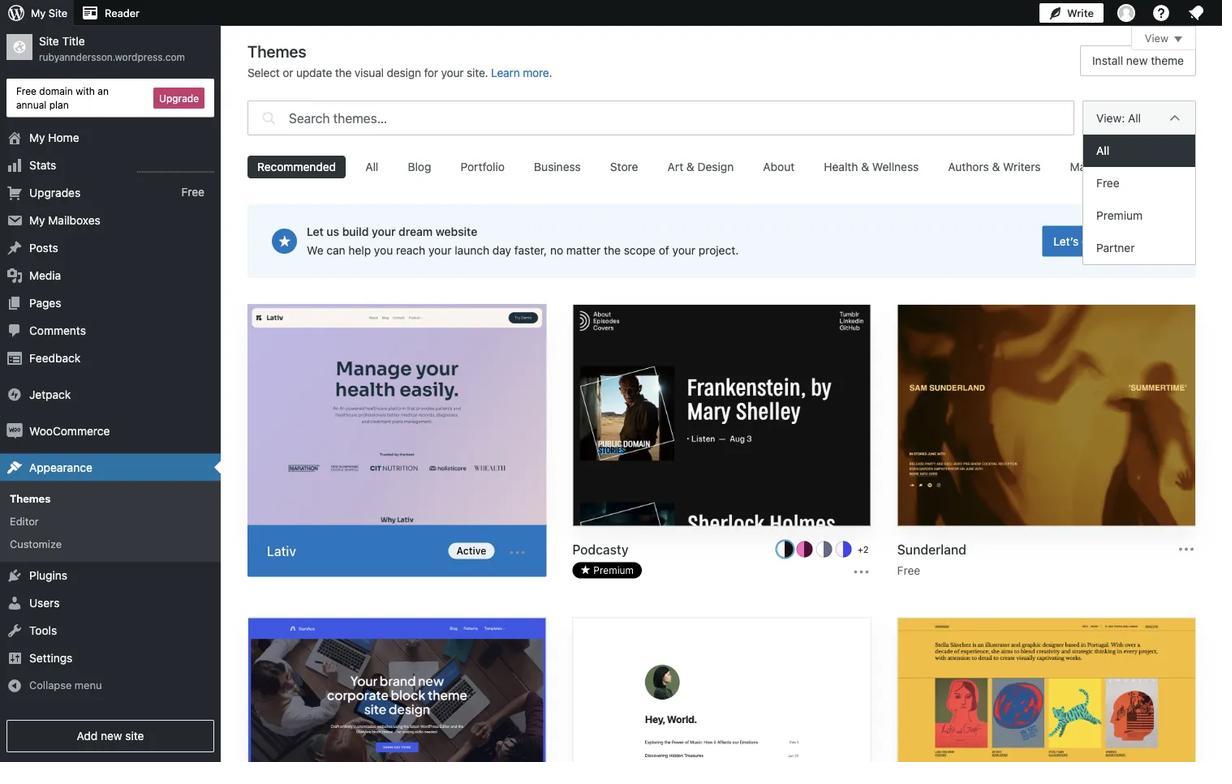 Task type: locate. For each thing, give the bounding box(es) containing it.
woocommerce link
[[0, 418, 221, 445]]

can
[[327, 244, 345, 257]]

new left site
[[101, 730, 122, 743]]

recommended button
[[248, 156, 346, 179]]

write link
[[1040, 0, 1104, 26]]

3 & from the left
[[992, 160, 1000, 174]]

write
[[1067, 7, 1094, 19]]

view: all list box
[[1083, 135, 1196, 265]]

0 horizontal spatial new
[[101, 730, 122, 743]]

all right view:
[[1128, 111, 1141, 125]]

writers
[[1003, 160, 1041, 174]]

& for design
[[687, 160, 695, 174]]

us
[[327, 225, 339, 239]]

img image for woocommerce
[[6, 423, 23, 440]]

0 horizontal spatial all
[[365, 160, 378, 174]]

1 img image from the top
[[6, 387, 23, 403]]

site
[[49, 7, 67, 19], [39, 34, 59, 48]]

img image left jetpack
[[6, 387, 23, 403]]

annual plan
[[16, 99, 69, 110]]

media link
[[0, 262, 221, 289]]

2 vertical spatial all
[[365, 160, 378, 174]]

my for my site
[[31, 7, 46, 19]]

comments link
[[0, 317, 221, 345]]

portfolio button
[[451, 156, 515, 179]]

my inside my home "link"
[[29, 131, 45, 144]]

new for add
[[101, 730, 122, 743]]

about button
[[754, 156, 805, 179]]

the left visual on the top left
[[335, 66, 352, 80]]

theme
[[1151, 54, 1184, 67]]

view button
[[1131, 26, 1196, 50]]

& inside 'button'
[[992, 160, 1000, 174]]

new right install
[[1126, 54, 1148, 67]]

1 & from the left
[[687, 160, 695, 174]]

learn more link
[[491, 66, 549, 80]]

highest hourly views 0 image
[[137, 162, 214, 173]]

active
[[457, 546, 486, 557]]

my inside my mailboxes link
[[29, 214, 45, 227]]

& right art
[[687, 160, 695, 174]]

site left title
[[39, 34, 59, 48]]

& for wellness
[[861, 160, 869, 174]]

appearance link
[[0, 454, 221, 482]]

my inside my site link
[[31, 7, 46, 19]]

1 vertical spatial themes
[[10, 493, 51, 505]]

1 horizontal spatial new
[[1126, 54, 1148, 67]]

all button
[[356, 156, 388, 179]]

jetpack link
[[0, 381, 221, 409]]

2 & from the left
[[861, 160, 869, 174]]

design
[[698, 160, 734, 174]]

free down sunderland
[[897, 564, 921, 578]]

menu
[[75, 680, 102, 692]]

feedback
[[29, 352, 80, 365]]

hey is a simple personal blog theme. image
[[573, 619, 871, 763]]

my left home
[[29, 131, 45, 144]]

free link
[[1084, 167, 1196, 200]]

free inside free domain with an annual plan
[[16, 85, 37, 97]]

None search field
[[248, 97, 1075, 140]]

about
[[763, 160, 795, 174]]

plugins link
[[0, 563, 221, 590]]

an
[[98, 85, 109, 97]]

my home link
[[0, 124, 221, 151]]

1 horizontal spatial premium
[[1097, 209, 1143, 222]]

my
[[31, 7, 46, 19], [29, 131, 45, 144], [29, 214, 45, 227]]

& left writers
[[992, 160, 1000, 174]]

themes inside the themes select or update the visual design for your site. learn more .
[[248, 41, 306, 60]]

more options for theme podcasty image
[[852, 563, 871, 582]]

free domain with an annual plan
[[16, 85, 109, 110]]

my left reader link
[[31, 7, 46, 19]]

themes up or
[[248, 41, 306, 60]]

2 horizontal spatial &
[[992, 160, 1000, 174]]

media
[[29, 269, 61, 282]]

1 vertical spatial premium
[[594, 565, 634, 577]]

tools link
[[0, 618, 221, 645]]

premium
[[1097, 209, 1143, 222], [594, 565, 634, 577]]

& right health
[[861, 160, 869, 174]]

site up title
[[49, 7, 67, 19]]

premium up get started
[[1097, 209, 1143, 222]]

the left the "scope"
[[604, 244, 621, 257]]

all link
[[1084, 135, 1196, 167]]

mailboxes
[[48, 214, 100, 227]]

site inside site title rubyanndersson.wordpress.com
[[39, 34, 59, 48]]

all for all button
[[365, 160, 378, 174]]

all inside list box
[[1097, 144, 1110, 157]]

1 vertical spatial new
[[101, 730, 122, 743]]

install new theme link
[[1080, 45, 1196, 76]]

0 vertical spatial the
[[335, 66, 352, 80]]

upgrades
[[29, 186, 80, 199]]

startace is your ultimate business theme design. it is pretty valuable in assisting users in building their corporate websites, being established companies, or budding startups. image
[[248, 619, 546, 763]]

1 horizontal spatial the
[[604, 244, 621, 257]]

upgrade button
[[153, 87, 205, 109]]

my site link
[[0, 0, 74, 26]]

let's
[[1054, 235, 1079, 248]]

img image inside woocommerce link
[[6, 423, 23, 440]]

collapse
[[29, 680, 72, 692]]

open search image
[[258, 97, 279, 140]]

0 vertical spatial new
[[1126, 54, 1148, 67]]

& for writers
[[992, 160, 1000, 174]]

no
[[550, 244, 563, 257]]

1 vertical spatial the
[[604, 244, 621, 257]]

img image left woocommerce
[[6, 423, 23, 440]]

partner link
[[1084, 232, 1196, 265]]

reader
[[105, 7, 140, 19]]

sunderland is a simple theme that supports full-site editing. it comes with a set of minimal templates and design settings that can be manipulated through global styles. use it to build something beautiful. image
[[898, 305, 1196, 528]]

0 vertical spatial img image
[[6, 387, 23, 403]]

visual
[[355, 66, 384, 80]]

premium link
[[1084, 200, 1196, 232]]

0 horizontal spatial themes
[[10, 493, 51, 505]]

free up annual plan on the top left
[[16, 85, 37, 97]]

my up posts
[[29, 214, 45, 227]]

health & wellness button
[[814, 156, 929, 179]]

2 img image from the top
[[6, 423, 23, 440]]

appearance
[[29, 461, 92, 474]]

reach
[[396, 244, 425, 257]]

all for all link
[[1097, 144, 1110, 157]]

my site
[[31, 7, 67, 19]]

0 vertical spatial premium
[[1097, 209, 1143, 222]]

1 vertical spatial my
[[29, 131, 45, 144]]

free
[[16, 85, 37, 97], [1097, 177, 1120, 190], [181, 186, 205, 199], [897, 564, 921, 578]]

plugins
[[29, 569, 67, 583]]

view:
[[1097, 111, 1125, 125]]

install
[[1093, 54, 1123, 67]]

0 horizontal spatial the
[[335, 66, 352, 80]]

project.
[[699, 244, 739, 257]]

new inside 'link'
[[101, 730, 122, 743]]

1 horizontal spatial themes
[[248, 41, 306, 60]]

let us build your dream website we can help you reach your launch day faster, no matter the scope of your project.
[[307, 225, 739, 257]]

sometimes your podcast episode cover arts deserve more attention than regular thumbnails offer. if you think so, then podcasty is the theme design for your podcast site. image
[[573, 305, 871, 528]]

collapse menu link
[[0, 673, 221, 700]]

themes for themes
[[10, 493, 51, 505]]

build
[[342, 225, 369, 239]]

your inside the themes select or update the visual design for your site. learn more .
[[441, 66, 464, 80]]

premium inside button
[[594, 565, 634, 577]]

stats link
[[0, 151, 221, 179]]

0 horizontal spatial premium
[[594, 565, 634, 577]]

themes for themes select or update the visual design for your site. learn more .
[[248, 41, 306, 60]]

my mailboxes link
[[0, 207, 221, 234]]

free down magazine
[[1097, 177, 1120, 190]]

1 vertical spatial site
[[39, 34, 59, 48]]

wellness
[[872, 160, 919, 174]]

all left blog
[[365, 160, 378, 174]]

lativ is a wordpress block theme specifically designed for businesses and startups. it offers fresh, vibrant color palettes and sleek, modern templates that are perfect for companies looking to establish a bold and innovative online presence. image
[[248, 304, 546, 529]]

1 horizontal spatial all
[[1097, 144, 1110, 157]]

1 vertical spatial all
[[1097, 144, 1110, 157]]

your right for
[[441, 66, 464, 80]]

let's get started
[[1054, 235, 1140, 248]]

1 vertical spatial img image
[[6, 423, 23, 440]]

2 vertical spatial my
[[29, 214, 45, 227]]

site.
[[467, 66, 488, 80]]

rubyanndersson.wordpress.com
[[39, 51, 185, 63]]

all inside button
[[365, 160, 378, 174]]

install new theme
[[1093, 54, 1184, 67]]

premium down podcasty
[[594, 565, 634, 577]]

0 vertical spatial my
[[31, 7, 46, 19]]

authors & writers
[[948, 160, 1041, 174]]

1 horizontal spatial &
[[861, 160, 869, 174]]

2 horizontal spatial all
[[1128, 111, 1141, 125]]

themes up editor on the left bottom of page
[[10, 493, 51, 505]]

0 horizontal spatial &
[[687, 160, 695, 174]]

new
[[1126, 54, 1148, 67], [101, 730, 122, 743]]

free down highest hourly views 0 image in the top of the page
[[181, 186, 205, 199]]

my for my home
[[29, 131, 45, 144]]

all up magazine
[[1097, 144, 1110, 157]]

img image inside jetpack link
[[6, 387, 23, 403]]

view
[[1145, 32, 1169, 44]]

0 vertical spatial themes
[[248, 41, 306, 60]]

store
[[610, 160, 638, 174]]

sunderland free
[[897, 542, 967, 578]]

+2
[[858, 544, 869, 555]]

img image
[[6, 387, 23, 403], [6, 423, 23, 440]]



Task type: describe. For each thing, give the bounding box(es) containing it.
we
[[307, 244, 323, 257]]

0 vertical spatial all
[[1128, 111, 1141, 125]]

comments
[[29, 324, 86, 337]]

let
[[307, 225, 324, 239]]

more options for theme sunderland image
[[1177, 540, 1196, 560]]

editor
[[10, 516, 39, 528]]

site title rubyanndersson.wordpress.com
[[39, 34, 185, 63]]

authors
[[948, 160, 989, 174]]

launch
[[455, 244, 489, 257]]

posts
[[29, 241, 58, 255]]

the inside the themes select or update the visual design for your site. learn more .
[[335, 66, 352, 80]]

the inside let us build your dream website we can help you reach your launch day faster, no matter the scope of your project.
[[604, 244, 621, 257]]

customize
[[10, 538, 62, 551]]

domain
[[39, 85, 73, 97]]

pages
[[29, 296, 61, 310]]

users
[[29, 597, 60, 610]]

you
[[374, 244, 393, 257]]

dream
[[399, 225, 433, 239]]

my for my mailboxes
[[29, 214, 45, 227]]

art & design
[[668, 160, 734, 174]]

more options for theme lativ image
[[508, 543, 527, 563]]

partner
[[1097, 241, 1135, 255]]

stats
[[29, 158, 56, 172]]

settings link
[[0, 645, 221, 673]]

organizer has a simple structure and displays only the necessary information a real portfolio can benefit from. it's ready to be used by designers, artists, architects, and creators. image
[[898, 619, 1196, 763]]

your up the you
[[372, 225, 396, 239]]

closed image
[[1174, 37, 1183, 42]]

jetpack
[[29, 388, 71, 401]]

site
[[125, 730, 144, 743]]

add new site link
[[6, 721, 214, 753]]

blog button
[[398, 156, 441, 179]]

manage your notifications image
[[1187, 3, 1206, 23]]

my home
[[29, 131, 79, 144]]

img image for jetpack
[[6, 387, 23, 403]]

0 vertical spatial site
[[49, 7, 67, 19]]

tools
[[29, 625, 57, 638]]

upgrade
[[159, 92, 199, 104]]

help image
[[1152, 3, 1171, 23]]

feedback link
[[0, 345, 221, 372]]

free inside "sunderland free"
[[897, 564, 921, 578]]

matter
[[566, 244, 601, 257]]

themes link
[[0, 487, 221, 510]]

let's get started link
[[1042, 226, 1151, 257]]

+2 button
[[855, 542, 871, 558]]

design
[[387, 66, 421, 80]]

reader link
[[74, 0, 146, 26]]

health & wellness
[[824, 160, 919, 174]]

with
[[76, 85, 95, 97]]

settings
[[29, 652, 73, 666]]

your right of
[[672, 244, 696, 257]]

customize link
[[0, 533, 221, 556]]

blog
[[408, 160, 431, 174]]

my profile image
[[1118, 4, 1135, 22]]

woocommerce
[[29, 425, 110, 438]]

day
[[493, 244, 511, 257]]

help
[[349, 244, 371, 257]]

your down website
[[429, 244, 452, 257]]

art & design button
[[658, 156, 744, 179]]

add
[[77, 730, 98, 743]]

website
[[436, 225, 477, 239]]

title
[[62, 34, 85, 48]]

sunderland
[[897, 542, 967, 558]]

select
[[248, 66, 280, 80]]

Search search field
[[289, 101, 1074, 135]]

editor link
[[0, 510, 221, 533]]

faster,
[[514, 244, 547, 257]]

for
[[424, 66, 438, 80]]

pages link
[[0, 289, 221, 317]]

premium button
[[572, 563, 642, 579]]

themes select or update the visual design for your site. learn more .
[[248, 41, 552, 80]]

premium inside view: all list box
[[1097, 209, 1143, 222]]

scope
[[624, 244, 656, 257]]

portfolio
[[461, 160, 505, 174]]

.
[[549, 66, 552, 80]]

free inside view: all list box
[[1097, 177, 1120, 190]]

update
[[296, 66, 332, 80]]

business button
[[524, 156, 591, 179]]

podcasty
[[572, 542, 629, 558]]

new for install
[[1126, 54, 1148, 67]]

recommended
[[257, 160, 336, 174]]

users link
[[0, 590, 221, 618]]

view: all
[[1097, 111, 1141, 125]]



Task type: vqa. For each thing, say whether or not it's contained in the screenshot.
the leftmost &
yes



